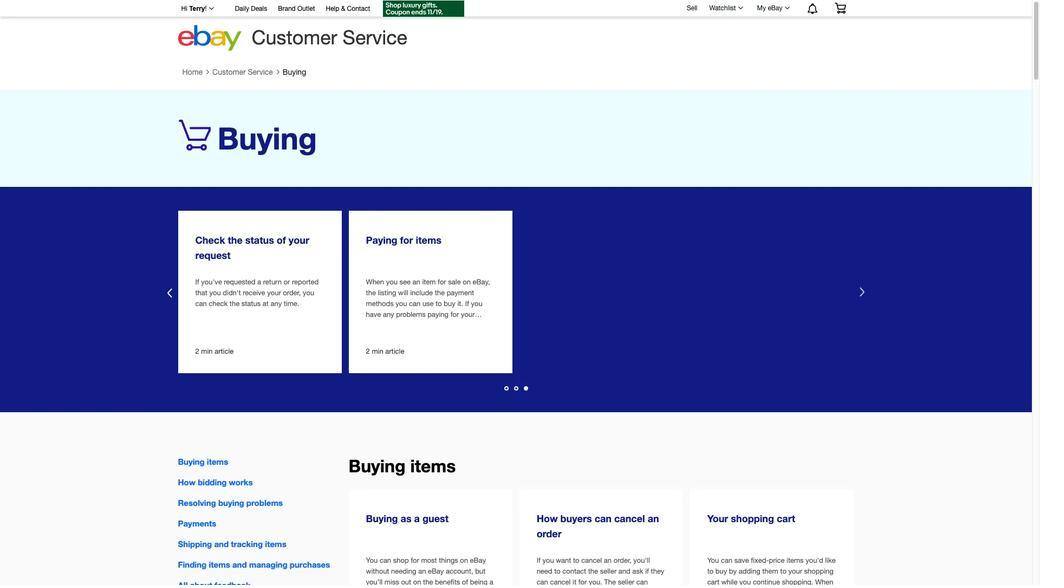 Task type: locate. For each thing, give the bounding box(es) containing it.
1 you from the left
[[366, 557, 378, 565]]

works
[[229, 478, 253, 487]]

an up you'll
[[648, 513, 659, 525]]

problems inside when you see an item for sale on ebay, the listing will include the payment methods you can use to buy it. if you have any problems paying for your items, we can help troubleshoot the issue.
[[396, 311, 426, 319]]

status up the "return"
[[245, 234, 274, 246]]

2 min article
[[195, 347, 234, 356], [366, 347, 404, 356]]

1 horizontal spatial any
[[383, 311, 394, 319]]

service down contact in the top of the page
[[343, 26, 407, 49]]

you down reported
[[303, 289, 314, 297]]

check
[[209, 300, 228, 308]]

1 article from the left
[[215, 347, 234, 356]]

cancel up 'contact'
[[582, 557, 602, 565]]

the down the item
[[435, 289, 445, 297]]

your inside the if you've requested a return or reported that you didn't receive your order, you can check the status at any time.
[[267, 289, 281, 297]]

2
[[195, 347, 199, 356], [366, 347, 370, 356]]

1 horizontal spatial 2
[[366, 347, 370, 356]]

the
[[228, 234, 243, 246], [366, 289, 376, 297], [435, 289, 445, 297], [230, 300, 240, 308], [469, 322, 479, 330], [588, 568, 598, 576], [423, 578, 433, 585]]

on right out
[[413, 578, 421, 585]]

1 horizontal spatial problems
[[396, 311, 426, 319]]

0 horizontal spatial a
[[257, 278, 261, 286]]

0 vertical spatial how
[[178, 478, 196, 487]]

cancel left it
[[550, 578, 571, 585]]

you'd
[[806, 557, 824, 565]]

1 vertical spatial ebay
[[470, 557, 486, 565]]

for right the paying on the left top
[[400, 234, 413, 246]]

1 vertical spatial how
[[537, 513, 558, 525]]

to right the use
[[436, 300, 442, 308]]

and
[[214, 539, 229, 549], [232, 560, 247, 570], [619, 568, 631, 576]]

2 you from the left
[[708, 557, 719, 565]]

0 horizontal spatial customer
[[212, 68, 246, 77]]

buy left by
[[716, 568, 727, 576]]

0 horizontal spatial how
[[178, 478, 196, 487]]

ebay
[[768, 4, 783, 12], [470, 557, 486, 565], [428, 568, 444, 576]]

0 vertical spatial seller
[[600, 568, 617, 576]]

that
[[195, 289, 208, 297]]

0 horizontal spatial order,
[[283, 289, 301, 297]]

if inside the if you want to cancel an order, you'll need to contact the seller and ask if they can cancel it for you. the seller c
[[537, 557, 541, 565]]

items right price
[[787, 557, 804, 565]]

sell
[[687, 4, 698, 12]]

min down issue. on the bottom
[[372, 347, 383, 356]]

the down didn't
[[230, 300, 240, 308]]

if up need
[[537, 557, 541, 565]]

items up the item
[[416, 234, 442, 246]]

return
[[263, 278, 282, 286]]

1 vertical spatial seller
[[618, 578, 635, 585]]

your down "it."
[[461, 311, 475, 319]]

how for how buyers can cancel an order
[[537, 513, 558, 525]]

you inside you can save fixed-price items you'd like to buy by adding them to your shopping cart while you continue shopping. wh
[[708, 557, 719, 565]]

items up guest
[[410, 456, 456, 476]]

can down that
[[195, 300, 207, 308]]

you up need
[[543, 557, 554, 565]]

any
[[271, 300, 282, 308], [383, 311, 394, 319]]

2 horizontal spatial ebay
[[768, 4, 783, 12]]

0 horizontal spatial buy
[[444, 300, 456, 308]]

0 horizontal spatial any
[[271, 300, 282, 308]]

customer
[[252, 26, 337, 49], [212, 68, 246, 77]]

your inside you can save fixed-price items you'd like to buy by adding them to your shopping cart while you continue shopping. wh
[[789, 568, 803, 576]]

order, left you'll
[[614, 557, 632, 565]]

1 vertical spatial status
[[242, 300, 261, 308]]

your down the "return"
[[267, 289, 281, 297]]

finding items and managing purchases link
[[178, 560, 330, 570]]

daily deals
[[235, 5, 267, 12]]

1 horizontal spatial you
[[708, 557, 719, 565]]

status inside check the status of your request
[[245, 234, 274, 246]]

buying items up bidding
[[178, 457, 228, 467]]

1 horizontal spatial service
[[343, 26, 407, 49]]

cancel up you'll
[[615, 513, 645, 525]]

1 horizontal spatial a
[[414, 513, 420, 525]]

1 vertical spatial if
[[465, 300, 469, 308]]

1 vertical spatial shopping
[[805, 568, 834, 576]]

0 vertical spatial ebay
[[768, 4, 783, 12]]

and inside the if you want to cancel an order, you'll need to contact the seller and ask if they can cancel it for you. the seller c
[[619, 568, 631, 576]]

guest
[[423, 513, 449, 525]]

2 2 min article from the left
[[366, 347, 404, 356]]

0 vertical spatial customer
[[252, 26, 337, 49]]

or
[[284, 278, 290, 286]]

for right shop
[[411, 557, 419, 565]]

can right buyers
[[595, 513, 612, 525]]

article
[[215, 347, 234, 356], [385, 347, 404, 356]]

when you see an item for sale on ebay, the listing will include the payment methods you can use to buy it. if you have any problems paying for your items, we can help troubleshoot the issue.
[[366, 278, 490, 341]]

2 min from the left
[[372, 347, 383, 356]]

1 horizontal spatial 2 min article
[[366, 347, 404, 356]]

home
[[182, 68, 203, 77]]

how up the order
[[537, 513, 558, 525]]

cart
[[777, 513, 796, 525], [708, 578, 720, 585]]

2 vertical spatial cancel
[[550, 578, 571, 585]]

0 vertical spatial a
[[257, 278, 261, 286]]

and left ask
[[619, 568, 631, 576]]

cancel
[[615, 513, 645, 525], [582, 557, 602, 565], [550, 578, 571, 585]]

buy inside you can save fixed-price items you'd like to buy by adding them to your shopping cart while you continue shopping. wh
[[716, 568, 727, 576]]

ebay down most
[[428, 568, 444, 576]]

watchlist link
[[704, 2, 748, 15]]

and down tracking
[[232, 560, 247, 570]]

1 vertical spatial cart
[[708, 578, 720, 585]]

0 vertical spatial cancel
[[615, 513, 645, 525]]

customer down the brand outlet link
[[252, 26, 337, 49]]

article down we
[[385, 347, 404, 356]]

they
[[651, 568, 665, 576]]

2 vertical spatial if
[[537, 557, 541, 565]]

0 horizontal spatial shopping
[[731, 513, 774, 525]]

to
[[436, 300, 442, 308], [573, 557, 580, 565], [554, 568, 561, 576], [708, 568, 714, 576], [781, 568, 787, 576]]

out
[[401, 578, 411, 585]]

can up without
[[380, 557, 391, 565]]

0 vertical spatial order,
[[283, 289, 301, 297]]

on right sale
[[463, 278, 471, 286]]

0 horizontal spatial 2
[[195, 347, 199, 356]]

0 horizontal spatial you
[[366, 557, 378, 565]]

customer service
[[252, 26, 407, 49], [212, 68, 273, 77]]

1 vertical spatial order,
[[614, 557, 632, 565]]

them
[[763, 568, 779, 576]]

of inside check the status of your request
[[277, 234, 286, 246]]

status down receive
[[242, 300, 261, 308]]

items up managing
[[265, 539, 287, 549]]

the inside you can shop for most things on ebay without needing an ebay account, but you'll miss out on the benefits of being
[[423, 578, 433, 585]]

1 horizontal spatial cart
[[777, 513, 796, 525]]

2 horizontal spatial cancel
[[615, 513, 645, 525]]

1 horizontal spatial customer
[[252, 26, 337, 49]]

at
[[263, 300, 269, 308]]

seller down ask
[[618, 578, 635, 585]]

check the status of your request
[[195, 234, 309, 261]]

to inside when you see an item for sale on ebay, the listing will include the payment methods you can use to buy it. if you have any problems paying for your items, we can help troubleshoot the issue.
[[436, 300, 442, 308]]

you for your shopping cart
[[708, 557, 719, 565]]

you up "listing"
[[386, 278, 398, 286]]

order, up time.
[[283, 289, 301, 297]]

1 horizontal spatial shopping
[[805, 568, 834, 576]]

2 2 from the left
[[366, 347, 370, 356]]

to up 'contact'
[[573, 557, 580, 565]]

2 article from the left
[[385, 347, 404, 356]]

can inside the if you want to cancel an order, you'll need to contact the seller and ask if they can cancel it for you. the seller c
[[537, 578, 548, 585]]

buying main content
[[0, 63, 1032, 585]]

your up shopping.
[[789, 568, 803, 576]]

0 horizontal spatial of
[[277, 234, 286, 246]]

the inside the if you want to cancel an order, you'll need to contact the seller and ask if they can cancel it for you. the seller c
[[588, 568, 598, 576]]

you down adding
[[740, 578, 751, 585]]

hi
[[181, 5, 187, 12]]

2 for check the status of your request
[[195, 347, 199, 356]]

a right the as
[[414, 513, 420, 525]]

0 horizontal spatial service
[[248, 68, 273, 77]]

1 vertical spatial buy
[[716, 568, 727, 576]]

ask
[[633, 568, 644, 576]]

1 vertical spatial any
[[383, 311, 394, 319]]

any inside when you see an item for sale on ebay, the listing will include the payment methods you can use to buy it. if you have any problems paying for your items, we can help troubleshoot the issue.
[[383, 311, 394, 319]]

paying for items
[[366, 234, 442, 246]]

as
[[401, 513, 412, 525]]

of
[[277, 234, 286, 246], [462, 578, 468, 585]]

problems down works
[[247, 498, 283, 508]]

buying link
[[283, 68, 306, 77]]

2 horizontal spatial if
[[537, 557, 541, 565]]

any right at
[[271, 300, 282, 308]]

an inside you can shop for most things on ebay without needing an ebay account, but you'll miss out on the benefits of being
[[418, 568, 426, 576]]

1 vertical spatial of
[[462, 578, 468, 585]]

problems
[[396, 311, 426, 319], [247, 498, 283, 508]]

a
[[257, 278, 261, 286], [414, 513, 420, 525]]

0 vertical spatial cart
[[777, 513, 796, 525]]

&
[[341, 5, 345, 12]]

an up the
[[604, 557, 612, 565]]

for right it
[[579, 578, 587, 585]]

buying items up the as
[[349, 456, 456, 476]]

if right "it."
[[465, 300, 469, 308]]

1 horizontal spatial of
[[462, 578, 468, 585]]

for
[[400, 234, 413, 246], [438, 278, 446, 286], [451, 311, 459, 319], [411, 557, 419, 565], [579, 578, 587, 585]]

1 horizontal spatial and
[[232, 560, 247, 570]]

1 horizontal spatial how
[[537, 513, 558, 525]]

if
[[195, 278, 199, 286], [465, 300, 469, 308], [537, 557, 541, 565]]

we
[[387, 322, 396, 330]]

cancel inside how buyers can cancel an order
[[615, 513, 645, 525]]

check
[[195, 234, 225, 246]]

an inside how buyers can cancel an order
[[648, 513, 659, 525]]

1 vertical spatial service
[[248, 68, 273, 77]]

the inside the if you've requested a return or reported that you didn't receive your order, you can check the status at any time.
[[230, 300, 240, 308]]

0 vertical spatial on
[[463, 278, 471, 286]]

0 vertical spatial buy
[[444, 300, 456, 308]]

seller
[[600, 568, 617, 576], [618, 578, 635, 585]]

customer service inside banner
[[252, 26, 407, 49]]

1 2 min article from the left
[[195, 347, 234, 356]]

buy left "it."
[[444, 300, 456, 308]]

can inside you can shop for most things on ebay without needing an ebay account, but you'll miss out on the benefits of being
[[380, 557, 391, 565]]

0 vertical spatial problems
[[396, 311, 426, 319]]

can up by
[[721, 557, 733, 565]]

how up resolving
[[178, 478, 196, 487]]

article for check the status of your request
[[215, 347, 234, 356]]

service left 'buying' link
[[248, 68, 273, 77]]

0 vertical spatial customer service
[[252, 26, 407, 49]]

your shopping cart image
[[834, 3, 847, 14]]

service
[[343, 26, 407, 49], [248, 68, 273, 77]]

continue
[[753, 578, 780, 585]]

reported
[[292, 278, 319, 286]]

how
[[178, 478, 196, 487], [537, 513, 558, 525]]

1 2 from the left
[[195, 347, 199, 356]]

you up without
[[366, 557, 378, 565]]

order, inside the if you've requested a return or reported that you didn't receive your order, you can check the status at any time.
[[283, 289, 301, 297]]

0 horizontal spatial min
[[201, 347, 213, 356]]

the left benefits
[[423, 578, 433, 585]]

shopping
[[731, 513, 774, 525], [805, 568, 834, 576]]

0 vertical spatial status
[[245, 234, 274, 246]]

order, inside the if you want to cancel an order, you'll need to contact the seller and ask if they can cancel it for you. the seller c
[[614, 557, 632, 565]]

watchlist
[[710, 4, 736, 12]]

cart left while
[[708, 578, 720, 585]]

on up account,
[[460, 557, 468, 565]]

an
[[413, 278, 420, 286], [648, 513, 659, 525], [604, 557, 612, 565], [418, 568, 426, 576]]

things
[[439, 557, 458, 565]]

buy
[[444, 300, 456, 308], [716, 568, 727, 576]]

contact
[[563, 568, 586, 576]]

seller up the
[[600, 568, 617, 576]]

hi terry !
[[181, 5, 207, 12]]

for left sale
[[438, 278, 446, 286]]

you up check
[[209, 289, 221, 297]]

0 vertical spatial shopping
[[731, 513, 774, 525]]

the up you. at the bottom right of page
[[588, 568, 598, 576]]

you inside the if you want to cancel an order, you'll need to contact the seller and ask if they can cancel it for you. the seller c
[[543, 557, 554, 565]]

2 min article for check the status of your request
[[195, 347, 234, 356]]

brand outlet link
[[278, 3, 315, 15]]

0 horizontal spatial buying items
[[178, 457, 228, 467]]

needing
[[391, 568, 416, 576]]

1 horizontal spatial article
[[385, 347, 404, 356]]

adding
[[739, 568, 761, 576]]

problems up 'help'
[[396, 311, 426, 319]]

1 vertical spatial cancel
[[582, 557, 602, 565]]

0 vertical spatial if
[[195, 278, 199, 286]]

customer right home
[[212, 68, 246, 77]]

min down check
[[201, 347, 213, 356]]

ebay right my
[[768, 4, 783, 12]]

0 vertical spatial of
[[277, 234, 286, 246]]

0 horizontal spatial cart
[[708, 578, 720, 585]]

1 horizontal spatial buy
[[716, 568, 727, 576]]

the
[[604, 578, 616, 585]]

1 vertical spatial customer service
[[212, 68, 273, 77]]

if inside the if you've requested a return or reported that you didn't receive your order, you can check the status at any time.
[[195, 278, 199, 286]]

for inside you can shop for most things on ebay without needing an ebay account, but you'll miss out on the benefits of being
[[411, 557, 419, 565]]

ebay up but
[[470, 557, 486, 565]]

1 horizontal spatial if
[[465, 300, 469, 308]]

0 horizontal spatial article
[[215, 347, 234, 356]]

of down account,
[[462, 578, 468, 585]]

1 vertical spatial problems
[[247, 498, 283, 508]]

0 vertical spatial service
[[343, 26, 407, 49]]

customer inside buying main content
[[212, 68, 246, 77]]

you left save
[[708, 557, 719, 565]]

0 horizontal spatial and
[[214, 539, 229, 549]]

any up we
[[383, 311, 394, 319]]

1 min from the left
[[201, 347, 213, 356]]

2 horizontal spatial and
[[619, 568, 631, 576]]

customer service right home
[[212, 68, 273, 77]]

the right check
[[228, 234, 243, 246]]

1 horizontal spatial seller
[[618, 578, 635, 585]]

2 vertical spatial ebay
[[428, 568, 444, 576]]

0 horizontal spatial if
[[195, 278, 199, 286]]

shopping right the your
[[731, 513, 774, 525]]

1 horizontal spatial order,
[[614, 557, 632, 565]]

a up receive
[[257, 278, 261, 286]]

2 min article down check
[[195, 347, 234, 356]]

how for how bidding works
[[178, 478, 196, 487]]

tracking
[[231, 539, 263, 549]]

an down most
[[418, 568, 426, 576]]

if you want to cancel an order, you'll need to contact the seller and ask if they can cancel it for you. the seller c
[[537, 557, 665, 585]]

0 vertical spatial any
[[271, 300, 282, 308]]

buying items
[[349, 456, 456, 476], [178, 457, 228, 467]]

you inside you can shop for most things on ebay without needing an ebay account, but you'll miss out on the benefits of being
[[366, 557, 378, 565]]

you right "it."
[[471, 300, 483, 308]]

of up or
[[277, 234, 286, 246]]

and left tracking
[[214, 539, 229, 549]]

receive
[[243, 289, 265, 297]]

status inside the if you've requested a return or reported that you didn't receive your order, you can check the status at any time.
[[242, 300, 261, 308]]

an right see
[[413, 278, 420, 286]]

help
[[326, 5, 339, 12]]

how bidding works link
[[178, 478, 253, 487]]

1 horizontal spatial min
[[372, 347, 383, 356]]

time.
[[284, 300, 299, 308]]

how inside how buyers can cancel an order
[[537, 513, 558, 525]]

customer service down help
[[252, 26, 407, 49]]

your up reported
[[289, 234, 309, 246]]

0 horizontal spatial 2 min article
[[195, 347, 234, 356]]

status
[[245, 234, 274, 246], [242, 300, 261, 308]]

can down need
[[537, 578, 548, 585]]

sell link
[[682, 4, 703, 12]]

buy inside when you see an item for sale on ebay, the listing will include the payment methods you can use to buy it. if you have any problems paying for your items, we can help troubleshoot the issue.
[[444, 300, 456, 308]]

can
[[195, 300, 207, 308], [409, 300, 421, 308], [398, 322, 410, 330], [595, 513, 612, 525], [380, 557, 391, 565], [721, 557, 733, 565], [537, 578, 548, 585]]

if up that
[[195, 278, 199, 286]]

cart up price
[[777, 513, 796, 525]]

service inside buying main content
[[248, 68, 273, 77]]

shopping down you'd
[[805, 568, 834, 576]]

you
[[366, 557, 378, 565], [708, 557, 719, 565]]

article down check
[[215, 347, 234, 356]]

items
[[416, 234, 442, 246], [410, 456, 456, 476], [207, 457, 228, 467], [265, 539, 287, 549], [787, 557, 804, 565], [209, 560, 230, 570]]

1 vertical spatial customer
[[212, 68, 246, 77]]

2 min article down issue. on the bottom
[[366, 347, 404, 356]]



Task type: vqa. For each thing, say whether or not it's contained in the screenshot.
Dominican
no



Task type: describe. For each thing, give the bounding box(es) containing it.
outlet
[[298, 5, 315, 12]]

your shopping cart
[[708, 513, 796, 525]]

can down include
[[409, 300, 421, 308]]

paying
[[428, 311, 449, 319]]

can right we
[[398, 322, 410, 330]]

like
[[826, 557, 836, 565]]

buying as a guest
[[366, 513, 449, 525]]

terry
[[189, 5, 205, 12]]

help & contact
[[326, 5, 370, 12]]

!
[[205, 5, 207, 12]]

you can shop for most things on ebay without needing an ebay account, but you'll miss out on the benefits of being
[[366, 557, 494, 585]]

can inside the if you've requested a return or reported that you didn't receive your order, you can check the status at any time.
[[195, 300, 207, 308]]

it.
[[458, 300, 463, 308]]

an inside when you see an item for sale on ebay, the listing will include the payment methods you can use to buy it. if you have any problems paying for your items, we can help troubleshoot the issue.
[[413, 278, 420, 286]]

requested
[[224, 278, 256, 286]]

help & contact link
[[326, 3, 370, 15]]

on inside when you see an item for sale on ebay, the listing will include the payment methods you can use to buy it. if you have any problems paying for your items, we can help troubleshoot the issue.
[[463, 278, 471, 286]]

the down when
[[366, 289, 376, 297]]

item
[[422, 278, 436, 286]]

2 for paying for items
[[366, 347, 370, 356]]

buying items link
[[178, 457, 228, 467]]

managing
[[249, 560, 288, 570]]

miss
[[385, 578, 399, 585]]

your inside when you see an item for sale on ebay, the listing will include the payment methods you can use to buy it. if you have any problems paying for your items, we can help troubleshoot the issue.
[[461, 311, 475, 319]]

1 vertical spatial a
[[414, 513, 420, 525]]

can inside how buyers can cancel an order
[[595, 513, 612, 525]]

resolving buying problems
[[178, 498, 283, 508]]

customer service inside buying main content
[[212, 68, 273, 77]]

but
[[475, 568, 486, 576]]

contact
[[347, 5, 370, 12]]

methods
[[366, 300, 394, 308]]

you.
[[589, 578, 602, 585]]

to left by
[[708, 568, 714, 576]]

my ebay
[[757, 4, 783, 12]]

request
[[195, 249, 231, 261]]

daily
[[235, 5, 249, 12]]

issue.
[[366, 332, 384, 341]]

can inside you can save fixed-price items you'd like to buy by adding them to your shopping cart while you continue shopping. wh
[[721, 557, 733, 565]]

1 horizontal spatial ebay
[[470, 557, 486, 565]]

brand outlet
[[278, 5, 315, 12]]

service inside banner
[[343, 26, 407, 49]]

you for buying as a guest
[[366, 557, 378, 565]]

resolving buying problems link
[[178, 498, 283, 508]]

deals
[[251, 5, 267, 12]]

you down will
[[396, 300, 407, 308]]

an inside the if you want to cancel an order, you'll need to contact the seller and ask if they can cancel it for you. the seller c
[[604, 557, 612, 565]]

need
[[537, 568, 553, 576]]

min for check the status of your request
[[201, 347, 213, 356]]

sale
[[448, 278, 461, 286]]

min for paying for items
[[372, 347, 383, 356]]

of inside you can shop for most things on ebay without needing an ebay account, but you'll miss out on the benefits of being
[[462, 578, 468, 585]]

if for how buyers can cancel an order
[[537, 557, 541, 565]]

items down shipping and tracking items
[[209, 560, 230, 570]]

shipping and tracking items
[[178, 539, 287, 549]]

didn't
[[223, 289, 241, 297]]

shopping inside you can save fixed-price items you'd like to buy by adding them to your shopping cart while you continue shopping. wh
[[805, 568, 834, 576]]

shop
[[393, 557, 409, 565]]

daily deals link
[[235, 3, 267, 15]]

1 horizontal spatial buying items
[[349, 456, 456, 476]]

if inside when you see an item for sale on ebay, the listing will include the payment methods you can use to buy it. if you have any problems paying for your items, we can help troubleshoot the issue.
[[465, 300, 469, 308]]

listing
[[378, 289, 396, 297]]

fixed-
[[751, 557, 769, 565]]

account navigation
[[175, 0, 854, 18]]

price
[[769, 557, 785, 565]]

have
[[366, 311, 381, 319]]

brand
[[278, 5, 296, 12]]

your
[[708, 513, 729, 525]]

items up how bidding works link
[[207, 457, 228, 467]]

customer service link
[[212, 68, 273, 77]]

0 horizontal spatial cancel
[[550, 578, 571, 585]]

it
[[573, 578, 577, 585]]

0 horizontal spatial ebay
[[428, 568, 444, 576]]

your inside check the status of your request
[[289, 234, 309, 246]]

troubleshoot
[[427, 322, 467, 330]]

payments
[[178, 519, 216, 529]]

how buyers can cancel an order
[[537, 513, 659, 540]]

1 vertical spatial on
[[460, 557, 468, 565]]

1 horizontal spatial cancel
[[582, 557, 602, 565]]

0 horizontal spatial problems
[[247, 498, 283, 508]]

any inside the if you've requested a return or reported that you didn't receive your order, you can check the status at any time.
[[271, 300, 282, 308]]

shopping.
[[782, 578, 814, 585]]

get the coupon image
[[383, 1, 465, 17]]

finding
[[178, 560, 207, 570]]

you'll
[[634, 557, 650, 565]]

you inside you can save fixed-price items you'd like to buy by adding them to your shopping cart while you continue shopping. wh
[[740, 578, 751, 585]]

help
[[412, 322, 425, 330]]

most
[[421, 557, 437, 565]]

a inside the if you've requested a return or reported that you didn't receive your order, you can check the status at any time.
[[257, 278, 261, 286]]

to down price
[[781, 568, 787, 576]]

want
[[556, 557, 571, 565]]

ebay inside account 'navigation'
[[768, 4, 783, 12]]

you can save fixed-price items you'd like to buy by adding them to your shopping cart while you continue shopping. wh
[[708, 557, 836, 585]]

0 horizontal spatial seller
[[600, 568, 617, 576]]

without
[[366, 568, 389, 576]]

include
[[410, 289, 433, 297]]

ebay,
[[473, 278, 490, 286]]

for inside the if you want to cancel an order, you'll need to contact the seller and ask if they can cancel it for you. the seller c
[[579, 578, 587, 585]]

buying
[[218, 498, 244, 508]]

my
[[757, 4, 766, 12]]

items inside you can save fixed-price items you'd like to buy by adding them to your shopping cart while you continue shopping. wh
[[787, 557, 804, 565]]

article for paying for items
[[385, 347, 404, 356]]

the inside check the status of your request
[[228, 234, 243, 246]]

when
[[366, 278, 384, 286]]

buyers
[[561, 513, 592, 525]]

customer inside banner
[[252, 26, 337, 49]]

save
[[735, 557, 749, 565]]

finding items and managing purchases
[[178, 560, 330, 570]]

2 min article for paying for items
[[366, 347, 404, 356]]

2 vertical spatial on
[[413, 578, 421, 585]]

for down "it."
[[451, 311, 459, 319]]

by
[[729, 568, 737, 576]]

you'll
[[366, 578, 383, 585]]

cart inside you can save fixed-price items you'd like to buy by adding them to your shopping cart while you continue shopping. wh
[[708, 578, 720, 585]]

shipping
[[178, 539, 212, 549]]

resolving
[[178, 498, 216, 508]]

if for check the status of your request
[[195, 278, 199, 286]]

if
[[646, 568, 649, 576]]

how bidding works
[[178, 478, 253, 487]]

my ebay link
[[751, 2, 795, 15]]

payment
[[447, 289, 474, 297]]

home link
[[182, 68, 203, 77]]

items,
[[366, 322, 385, 330]]

if you've requested a return or reported that you didn't receive your order, you can check the status at any time.
[[195, 278, 319, 308]]

the right troubleshoot
[[469, 322, 479, 330]]

account,
[[446, 568, 473, 576]]

to down want
[[554, 568, 561, 576]]

customer service banner
[[175, 0, 854, 54]]

will
[[398, 289, 408, 297]]



